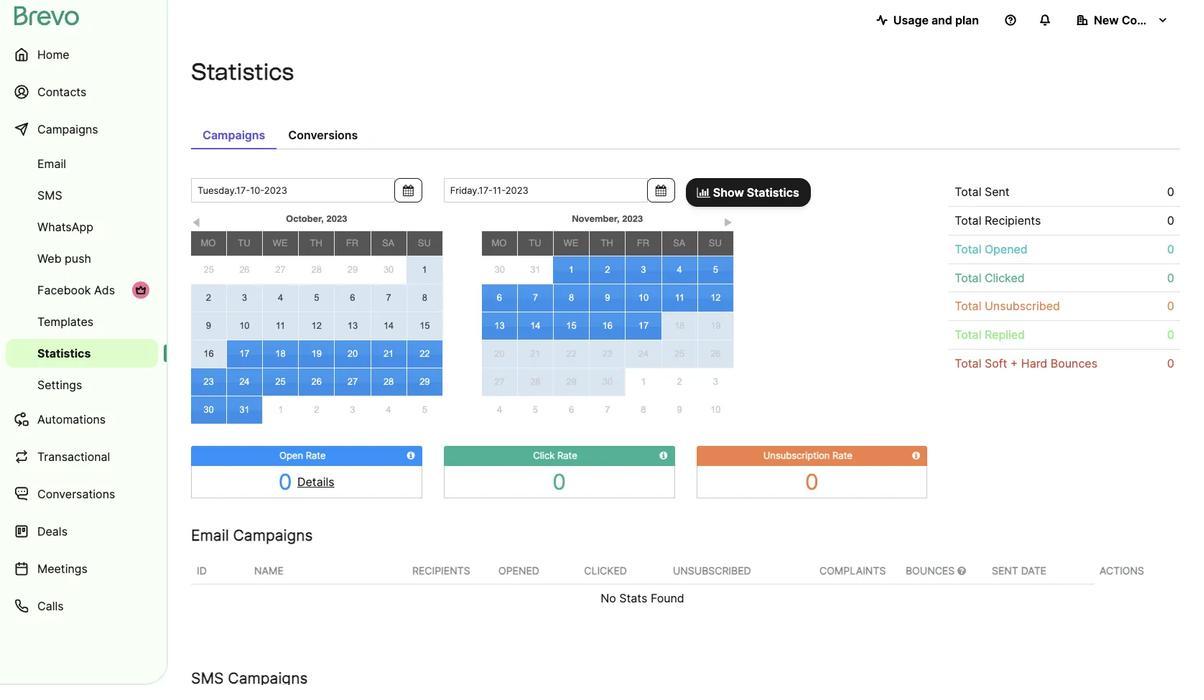 Task type: describe. For each thing, give the bounding box(es) containing it.
2 horizontal spatial 8 link
[[626, 396, 662, 424]]

meetings
[[37, 562, 88, 576]]

settings link
[[6, 371, 158, 399]]

0 horizontal spatial 29
[[347, 265, 358, 275]]

home link
[[6, 37, 158, 72]]

templates link
[[6, 307, 158, 336]]

october, 2023
[[286, 213, 347, 224]]

total unsubscribed
[[955, 299, 1060, 313]]

1 horizontal spatial 6 link
[[482, 284, 517, 312]]

new company
[[1094, 13, 1175, 27]]

1 vertical spatial 18 link
[[263, 340, 298, 368]]

1 horizontal spatial 11 link
[[662, 284, 697, 312]]

0 horizontal spatial 27 link
[[263, 257, 299, 284]]

usage and plan
[[893, 13, 979, 27]]

0 vertical spatial 12 link
[[698, 284, 733, 312]]

plan
[[955, 13, 979, 27]]

contacts link
[[6, 75, 158, 109]]

0 vertical spatial 23
[[602, 348, 613, 359]]

0 vertical spatial 12
[[710, 292, 721, 303]]

7 for rightmost 7 link
[[605, 404, 610, 415]]

date
[[1021, 564, 1047, 577]]

usage and plan button
[[865, 6, 991, 34]]

0 horizontal spatial 25 link
[[191, 257, 226, 284]]

name
[[254, 564, 284, 577]]

0 vertical spatial 31 link
[[517, 257, 553, 284]]

automations link
[[6, 402, 158, 437]]

open rate
[[279, 450, 326, 461]]

conversations
[[37, 487, 115, 501]]

1 horizontal spatial 10
[[638, 292, 649, 303]]

0 horizontal spatial recipients
[[412, 564, 470, 577]]

web push link
[[6, 244, 158, 273]]

and
[[932, 13, 952, 27]]

2 vertical spatial 25
[[275, 376, 286, 387]]

we for november, 2023
[[564, 238, 579, 249]]

rate for open rate
[[306, 450, 326, 461]]

web push
[[37, 251, 91, 266]]

+
[[1010, 356, 1018, 371]]

1 horizontal spatial 25 link
[[263, 368, 298, 396]]

1 horizontal spatial 24 link
[[626, 340, 661, 368]]

1 21 from the left
[[383, 348, 394, 359]]

1 horizontal spatial clicked
[[985, 270, 1025, 285]]

0 horizontal spatial clicked
[[584, 564, 627, 577]]

su for 1
[[418, 238, 431, 249]]

2 horizontal spatial 28 link
[[518, 368, 553, 396]]

facebook
[[37, 283, 91, 297]]

1 vertical spatial 9 link
[[191, 312, 226, 340]]

email campaigns
[[191, 526, 313, 544]]

0 vertical spatial recipients
[[985, 213, 1041, 228]]

1 horizontal spatial unsubscribed
[[985, 299, 1060, 313]]

company
[[1122, 13, 1175, 27]]

rate for unsubscription rate
[[833, 450, 853, 461]]

0 vertical spatial 17 link
[[626, 312, 661, 340]]

calendar image
[[656, 185, 666, 196]]

1 vertical spatial 17 link
[[227, 340, 262, 368]]

26 for the topmost the 26 link
[[239, 265, 250, 275]]

1 vertical spatial 25 link
[[662, 340, 697, 368]]

17 for 17 link to the top
[[638, 320, 649, 331]]

▶
[[724, 218, 732, 228]]

1 vertical spatial 23 link
[[191, 368, 226, 396]]

0 horizontal spatial 28
[[311, 265, 322, 275]]

1 vertical spatial 31 link
[[227, 396, 262, 424]]

▶ link
[[723, 215, 734, 228]]

conversions
[[288, 128, 358, 142]]

2 vertical spatial 26 link
[[299, 368, 334, 396]]

november, 2023 ▶
[[572, 213, 732, 228]]

1 vertical spatial 10 link
[[227, 312, 262, 340]]

id
[[197, 564, 207, 577]]

1 horizontal spatial 28 link
[[371, 368, 406, 396]]

templates
[[37, 315, 94, 329]]

1 horizontal spatial bounces
[[1051, 356, 1098, 371]]

total opened
[[955, 242, 1028, 256]]

1 horizontal spatial 28
[[383, 376, 394, 387]]

19 for leftmost 19 link
[[311, 348, 322, 359]]

soft
[[985, 356, 1007, 371]]

found
[[651, 591, 684, 605]]

2 horizontal spatial 6
[[569, 404, 574, 415]]

0 horizontal spatial 25
[[204, 265, 214, 275]]

1 15 from the left
[[420, 320, 430, 331]]

complaints
[[820, 564, 886, 577]]

0 vertical spatial opened
[[985, 242, 1028, 256]]

th for 2
[[601, 238, 613, 249]]

unsubscription rate
[[763, 450, 853, 461]]

◀ link
[[191, 215, 202, 228]]

1 vertical spatial 16 link
[[191, 340, 226, 368]]

To text field
[[444, 178, 648, 203]]

contacts
[[37, 85, 86, 99]]

2 horizontal spatial 7 link
[[589, 396, 626, 424]]

sent
[[992, 564, 1018, 577]]

2 horizontal spatial 6 link
[[553, 396, 589, 424]]

bar chart image
[[697, 187, 710, 198]]

total for total clicked
[[955, 270, 981, 285]]

mo for 30
[[492, 238, 507, 249]]

1 horizontal spatial 31
[[530, 265, 541, 275]]

push
[[65, 251, 91, 266]]

27 for the left "27" link
[[275, 265, 286, 275]]

2 vertical spatial 10
[[710, 404, 721, 415]]

2 20 link from the left
[[482, 340, 517, 368]]

stats
[[619, 591, 647, 605]]

0 horizontal spatial 19 link
[[299, 340, 334, 368]]

new
[[1094, 13, 1119, 27]]

0 horizontal spatial 29 link
[[335, 257, 371, 284]]

1 horizontal spatial 9 link
[[590, 284, 625, 312]]

2023 for november,
[[622, 213, 643, 224]]

total clicked
[[955, 270, 1025, 285]]

november, 2023 link
[[517, 210, 698, 228]]

0 horizontal spatial 23
[[203, 376, 214, 387]]

0 horizontal spatial campaigns link
[[6, 112, 158, 147]]

total for total recipients
[[955, 213, 981, 228]]

2 vertical spatial 9
[[677, 404, 682, 415]]

whatsapp
[[37, 220, 93, 234]]

november,
[[572, 213, 620, 224]]

1 horizontal spatial 9
[[605, 292, 610, 303]]

0 horizontal spatial 28 link
[[299, 257, 335, 284]]

1 horizontal spatial 10 link
[[626, 284, 661, 312]]

1 20 link from the left
[[335, 340, 370, 368]]

0 vertical spatial 24
[[638, 348, 649, 359]]

1 horizontal spatial 8 link
[[554, 284, 589, 312]]

1 horizontal spatial campaigns link
[[191, 121, 277, 149]]

sms
[[37, 188, 62, 203]]

statistics inside button
[[747, 185, 799, 200]]

calls link
[[6, 589, 158, 623]]

0 horizontal spatial 7 link
[[371, 284, 406, 312]]

open
[[279, 450, 303, 461]]

statistics link
[[6, 339, 158, 368]]

2 vertical spatial 9 link
[[662, 396, 698, 424]]

1 horizontal spatial 18 link
[[662, 312, 697, 340]]

2 horizontal spatial 27 link
[[482, 368, 517, 396]]

fr for november, 2023
[[637, 238, 649, 249]]

1 horizontal spatial 23 link
[[590, 340, 625, 368]]

0 horizontal spatial 11
[[276, 320, 285, 331]]

info circle image for click rate
[[660, 451, 668, 460]]

total for total unsubscribed
[[955, 299, 981, 313]]

0 vertical spatial 16 link
[[590, 312, 625, 340]]

From text field
[[191, 178, 395, 203]]

0 details
[[278, 469, 335, 495]]

27 for rightmost "27" link
[[494, 376, 505, 387]]

sent date
[[992, 564, 1047, 577]]

1 vertical spatial 24 link
[[227, 368, 262, 396]]

0 horizontal spatial 6 link
[[335, 284, 370, 312]]

home
[[37, 47, 69, 62]]

total for total opened
[[955, 242, 981, 256]]

hard
[[1021, 356, 1047, 371]]

conversations link
[[6, 477, 158, 511]]

whatsapp link
[[6, 213, 158, 241]]

1 horizontal spatial 29
[[420, 376, 430, 387]]

meetings link
[[6, 552, 158, 586]]

2 15 from the left
[[566, 320, 577, 331]]

26 for bottom the 26 link
[[311, 376, 322, 387]]

1 vertical spatial 12
[[311, 320, 322, 331]]

1 horizontal spatial 19 link
[[698, 312, 733, 340]]

sa for 30
[[382, 238, 395, 249]]

transactional link
[[6, 440, 158, 474]]

1 vertical spatial 11 link
[[263, 312, 298, 340]]

2 horizontal spatial 28
[[530, 376, 541, 387]]

1 horizontal spatial 29 link
[[407, 368, 442, 396]]

total for total sent
[[955, 185, 981, 199]]

info circle image for open rate
[[407, 451, 415, 460]]

actions
[[1100, 565, 1144, 577]]

1 vertical spatial unsubscribed
[[673, 564, 751, 577]]

1 22 from the left
[[420, 348, 430, 359]]

total soft + hard bounces
[[955, 356, 1098, 371]]

8 for left the "8" link
[[422, 292, 427, 303]]

2 horizontal spatial 29
[[566, 376, 577, 387]]

2 22 from the left
[[566, 348, 577, 359]]

sent
[[985, 185, 1010, 199]]

total for total replied
[[955, 328, 981, 342]]

2 14 link from the left
[[518, 312, 553, 340]]

0 horizontal spatial 8 link
[[407, 284, 442, 312]]

18 for bottom 18 link
[[275, 348, 286, 359]]

1 vertical spatial 25
[[674, 348, 685, 359]]

0 for total soft + hard bounces
[[1167, 356, 1174, 371]]

1 vertical spatial 31
[[239, 404, 250, 415]]

1 vertical spatial 10
[[239, 320, 250, 331]]

deals
[[37, 524, 68, 539]]

1 vertical spatial bounces
[[906, 564, 958, 577]]

settings
[[37, 378, 82, 392]]

sms link
[[6, 181, 158, 210]]

1 22 link from the left
[[407, 340, 442, 368]]

su for 5
[[709, 238, 722, 249]]

0 horizontal spatial opened
[[498, 564, 539, 577]]

16 for the bottom 16 link
[[203, 348, 214, 359]]

1 horizontal spatial statistics
[[191, 58, 294, 85]]

0 vertical spatial 11
[[675, 292, 684, 303]]



Task type: vqa. For each thing, say whether or not it's contained in the screenshot.
EMAIL TEMPLATES
no



Task type: locate. For each thing, give the bounding box(es) containing it.
0 horizontal spatial 16 link
[[191, 340, 226, 368]]

1 horizontal spatial mo
[[492, 238, 507, 249]]

2 21 from the left
[[530, 348, 541, 359]]

october,
[[286, 213, 324, 224]]

1 horizontal spatial 21
[[530, 348, 541, 359]]

21 link
[[371, 340, 406, 368], [518, 340, 553, 368]]

4
[[677, 264, 682, 275], [278, 292, 283, 303], [497, 404, 502, 415], [386, 405, 391, 415]]

1 horizontal spatial 14
[[530, 320, 541, 331]]

0 horizontal spatial 22 link
[[407, 340, 442, 368]]

0 horizontal spatial 24
[[239, 376, 250, 387]]

17 for 17 link to the bottom
[[239, 348, 250, 359]]

0 vertical spatial 26
[[239, 265, 250, 275]]

2 horizontal spatial 7
[[605, 404, 610, 415]]

1 14 link from the left
[[371, 312, 406, 340]]

1
[[422, 264, 427, 275], [569, 264, 574, 275], [641, 377, 646, 387], [278, 405, 283, 415]]

0 vertical spatial clicked
[[985, 270, 1025, 285]]

0 horizontal spatial 12 link
[[299, 312, 334, 340]]

19
[[710, 320, 721, 331], [311, 348, 322, 359]]

12
[[710, 292, 721, 303], [311, 320, 322, 331]]

2 15 link from the left
[[554, 312, 589, 340]]

unsubscribed up 'replied'
[[985, 299, 1060, 313]]

1 sa from the left
[[382, 238, 395, 249]]

2 2023 from the left
[[622, 213, 643, 224]]

rate right the click
[[557, 450, 577, 461]]

th down november, 2023 link on the top of page
[[601, 238, 613, 249]]

1 mo from the left
[[201, 238, 216, 249]]

1 total from the top
[[955, 185, 981, 199]]

11
[[675, 292, 684, 303], [276, 320, 285, 331]]

22 link
[[407, 340, 442, 368], [554, 340, 589, 368]]

20
[[347, 348, 358, 359], [494, 348, 505, 359]]

1 horizontal spatial 16
[[602, 320, 613, 331]]

2 horizontal spatial 27
[[494, 376, 505, 387]]

7 for 7 link to the middle
[[533, 292, 538, 303]]

0 horizontal spatial 17
[[239, 348, 250, 359]]

no stats found
[[601, 591, 684, 605]]

0 for total unsubscribed
[[1167, 299, 1174, 313]]

automations
[[37, 412, 106, 427]]

6
[[350, 292, 355, 303], [497, 292, 502, 303], [569, 404, 574, 415]]

1 vertical spatial 12 link
[[299, 312, 334, 340]]

3 rate from the left
[[833, 450, 853, 461]]

replied
[[985, 328, 1025, 342]]

15
[[420, 320, 430, 331], [566, 320, 577, 331]]

mo down ◀
[[201, 238, 216, 249]]

2 21 link from the left
[[518, 340, 553, 368]]

1 horizontal spatial 2023
[[622, 213, 643, 224]]

1 th from the left
[[310, 238, 322, 249]]

0 for total recipients
[[1167, 213, 1174, 228]]

info circle image
[[407, 451, 415, 460], [660, 451, 668, 460], [912, 451, 920, 460]]

2023 inside october, 2023 link
[[326, 213, 347, 224]]

facebook ads link
[[6, 276, 158, 305]]

opened
[[985, 242, 1028, 256], [498, 564, 539, 577]]

0 vertical spatial 25
[[204, 265, 214, 275]]

1 15 link from the left
[[407, 312, 442, 340]]

show
[[713, 185, 744, 200]]

0 vertical spatial 18
[[674, 320, 685, 331]]

1 link
[[407, 256, 442, 284], [553, 256, 589, 284], [626, 369, 662, 396], [263, 397, 299, 424]]

17 link
[[626, 312, 661, 340], [227, 340, 262, 368]]

rate right open
[[306, 450, 326, 461]]

0 horizontal spatial unsubscribed
[[673, 564, 751, 577]]

1 horizontal spatial 13 link
[[482, 312, 517, 340]]

0 for total sent
[[1167, 185, 1174, 199]]

1 vertical spatial statistics
[[747, 185, 799, 200]]

2 total from the top
[[955, 213, 981, 228]]

27 for the middle "27" link
[[347, 376, 358, 387]]

3 info circle image from the left
[[912, 451, 920, 460]]

1 horizontal spatial 12 link
[[698, 284, 733, 312]]

no
[[601, 591, 616, 605]]

1 vertical spatial recipients
[[412, 564, 470, 577]]

1 horizontal spatial 15 link
[[554, 312, 589, 340]]

0 horizontal spatial 22
[[420, 348, 430, 359]]

7 for left 7 link
[[386, 292, 391, 303]]

9 link
[[590, 284, 625, 312], [191, 312, 226, 340], [662, 396, 698, 424]]

7
[[386, 292, 391, 303], [533, 292, 538, 303], [605, 404, 610, 415]]

th for 28
[[310, 238, 322, 249]]

1 vertical spatial email
[[191, 526, 229, 544]]

total down total sent
[[955, 213, 981, 228]]

1 20 from the left
[[347, 348, 358, 359]]

usage
[[893, 13, 929, 27]]

2 14 from the left
[[530, 320, 541, 331]]

0 horizontal spatial 13 link
[[335, 312, 370, 340]]

14 link
[[371, 312, 406, 340], [518, 312, 553, 340]]

total down total opened
[[955, 270, 981, 285]]

new company button
[[1065, 6, 1180, 34]]

recipients
[[985, 213, 1041, 228], [412, 564, 470, 577]]

3 total from the top
[[955, 242, 981, 256]]

unsubscription
[[763, 450, 830, 461]]

8
[[422, 292, 427, 303], [569, 292, 574, 303], [641, 404, 646, 415]]

show statistics
[[710, 185, 799, 200]]

2 13 from the left
[[494, 320, 505, 331]]

1 horizontal spatial 21 link
[[518, 340, 553, 368]]

email link
[[6, 149, 158, 178]]

total replied
[[955, 328, 1025, 342]]

fr down november, 2023 ▶
[[637, 238, 649, 249]]

0 horizontal spatial 16
[[203, 348, 214, 359]]

deals link
[[6, 514, 158, 549]]

1 su from the left
[[418, 238, 431, 249]]

we down november,
[[564, 238, 579, 249]]

17
[[638, 320, 649, 331], [239, 348, 250, 359]]

we for october, 2023
[[273, 238, 288, 249]]

2 tu from the left
[[529, 238, 541, 249]]

2023 right the october,
[[326, 213, 347, 224]]

30 link
[[371, 257, 407, 284], [482, 257, 517, 284], [590, 368, 625, 396], [191, 396, 226, 424]]

clicked up total unsubscribed at top
[[985, 270, 1025, 285]]

statistics
[[191, 58, 294, 85], [747, 185, 799, 200], [37, 346, 91, 361]]

fr for october, 2023
[[346, 238, 359, 249]]

email for email
[[37, 157, 66, 171]]

calls
[[37, 599, 64, 613]]

0 horizontal spatial 26 link
[[226, 257, 263, 284]]

rate for click rate
[[557, 450, 577, 461]]

0 horizontal spatial email
[[37, 157, 66, 171]]

1 horizontal spatial 25
[[275, 376, 286, 387]]

1 horizontal spatial we
[[564, 238, 579, 249]]

email up sms
[[37, 157, 66, 171]]

2023 inside november, 2023 ▶
[[622, 213, 643, 224]]

4 link
[[662, 256, 697, 284], [263, 284, 298, 312], [482, 396, 517, 424], [371, 397, 407, 424]]

total left 'replied'
[[955, 328, 981, 342]]

1 tu from the left
[[238, 238, 250, 249]]

0 vertical spatial 26 link
[[226, 257, 263, 284]]

19 link
[[698, 312, 733, 340], [299, 340, 334, 368]]

1 horizontal spatial 26 link
[[299, 368, 334, 396]]

0 horizontal spatial we
[[273, 238, 288, 249]]

2 mo from the left
[[492, 238, 507, 249]]

27
[[275, 265, 286, 275], [347, 376, 358, 387], [494, 376, 505, 387]]

info circle image for unsubscription rate
[[912, 451, 920, 460]]

th down october, 2023 link
[[310, 238, 322, 249]]

4 total from the top
[[955, 270, 981, 285]]

10 link
[[626, 284, 661, 312], [227, 312, 262, 340], [698, 396, 734, 424]]

23
[[602, 348, 613, 359], [203, 376, 214, 387]]

0 horizontal spatial 2023
[[326, 213, 347, 224]]

29 link
[[335, 257, 371, 284], [407, 368, 442, 396], [554, 368, 589, 396]]

1 info circle image from the left
[[407, 451, 415, 460]]

2 info circle image from the left
[[660, 451, 668, 460]]

we down the october,
[[273, 238, 288, 249]]

5 link
[[698, 256, 733, 284], [299, 284, 334, 312], [517, 396, 553, 424], [407, 397, 443, 424]]

total recipients
[[955, 213, 1041, 228]]

2 horizontal spatial info circle image
[[912, 451, 920, 460]]

tu for 26
[[238, 238, 250, 249]]

1 horizontal spatial th
[[601, 238, 613, 249]]

0 horizontal spatial rate
[[306, 450, 326, 461]]

total left the soft
[[955, 356, 981, 371]]

0 vertical spatial 31
[[530, 265, 541, 275]]

we
[[273, 238, 288, 249], [564, 238, 579, 249]]

0 vertical spatial 23 link
[[590, 340, 625, 368]]

2 vertical spatial 26
[[311, 376, 322, 387]]

26 for middle the 26 link
[[710, 348, 721, 359]]

0 horizontal spatial 31
[[239, 404, 250, 415]]

1 horizontal spatial 22 link
[[554, 340, 589, 368]]

sa for 4
[[673, 238, 685, 249]]

0 horizontal spatial 21 link
[[371, 340, 406, 368]]

2 rate from the left
[[557, 450, 577, 461]]

1 horizontal spatial 14 link
[[518, 312, 553, 340]]

su
[[418, 238, 431, 249], [709, 238, 722, 249]]

2023
[[326, 213, 347, 224], [622, 213, 643, 224]]

24
[[638, 348, 649, 359], [239, 376, 250, 387]]

october, 2023 link
[[226, 210, 407, 228]]

27 link
[[263, 257, 299, 284], [335, 368, 370, 396], [482, 368, 517, 396]]

0 horizontal spatial 7
[[386, 292, 391, 303]]

1 13 from the left
[[347, 320, 358, 331]]

web
[[37, 251, 62, 266]]

0 vertical spatial unsubscribed
[[985, 299, 1060, 313]]

total left sent
[[955, 185, 981, 199]]

campaigns
[[37, 122, 98, 136], [203, 128, 265, 142], [233, 526, 313, 544]]

left___rvooi image
[[135, 284, 147, 296]]

2 th from the left
[[601, 238, 613, 249]]

29
[[347, 265, 358, 275], [420, 376, 430, 387], [566, 376, 577, 387]]

8 for the middle the "8" link
[[569, 292, 574, 303]]

30
[[383, 265, 394, 275], [494, 265, 505, 275], [602, 376, 613, 387], [203, 404, 214, 415]]

7 link
[[371, 284, 406, 312], [518, 284, 553, 312], [589, 396, 626, 424]]

total sent
[[955, 185, 1010, 199]]

6 total from the top
[[955, 328, 981, 342]]

1 vertical spatial opened
[[498, 564, 539, 577]]

email up "id"
[[191, 526, 229, 544]]

0 horizontal spatial 6
[[350, 292, 355, 303]]

0 for total clicked
[[1167, 270, 1174, 285]]

1 horizontal spatial 20 link
[[482, 340, 517, 368]]

unsubscribed up 'found'
[[673, 564, 751, 577]]

fr down october, 2023 link
[[346, 238, 359, 249]]

total
[[955, 185, 981, 199], [955, 213, 981, 228], [955, 242, 981, 256], [955, 270, 981, 285], [955, 299, 981, 313], [955, 328, 981, 342], [955, 356, 981, 371]]

7 total from the top
[[955, 356, 981, 371]]

1 horizontal spatial 27 link
[[335, 368, 370, 396]]

2 vertical spatial 10 link
[[698, 396, 734, 424]]

2023 for october,
[[326, 213, 347, 224]]

31
[[530, 265, 541, 275], [239, 404, 250, 415]]

2 horizontal spatial 8
[[641, 404, 646, 415]]

0 horizontal spatial 18 link
[[263, 340, 298, 368]]

click
[[533, 450, 555, 461]]

transactional
[[37, 450, 110, 464]]

0 horizontal spatial 24 link
[[227, 368, 262, 396]]

18 for rightmost 18 link
[[674, 320, 685, 331]]

5 total from the top
[[955, 299, 981, 313]]

0 horizontal spatial 14 link
[[371, 312, 406, 340]]

mo for 25
[[201, 238, 216, 249]]

2 vertical spatial 25 link
[[263, 368, 298, 396]]

18 link
[[662, 312, 697, 340], [263, 340, 298, 368]]

0 horizontal spatial th
[[310, 238, 322, 249]]

6 link
[[335, 284, 370, 312], [482, 284, 517, 312], [553, 396, 589, 424]]

1 vertical spatial 26 link
[[698, 340, 733, 368]]

fr
[[346, 238, 359, 249], [637, 238, 649, 249]]

rate right unsubscription
[[833, 450, 853, 461]]

ads
[[94, 283, 115, 297]]

1 13 link from the left
[[335, 312, 370, 340]]

2 vertical spatial statistics
[[37, 346, 91, 361]]

0 horizontal spatial mo
[[201, 238, 216, 249]]

2023 right november,
[[622, 213, 643, 224]]

show statistics button
[[686, 178, 811, 207]]

0 horizontal spatial bounces
[[906, 564, 958, 577]]

9
[[605, 292, 610, 303], [206, 320, 211, 331], [677, 404, 682, 415]]

1 fr from the left
[[346, 238, 359, 249]]

0 vertical spatial email
[[37, 157, 66, 171]]

10
[[638, 292, 649, 303], [239, 320, 250, 331], [710, 404, 721, 415]]

◀
[[192, 218, 201, 228]]

1 horizontal spatial 18
[[674, 320, 685, 331]]

1 21 link from the left
[[371, 340, 406, 368]]

1 horizontal spatial 6
[[497, 292, 502, 303]]

details
[[298, 474, 335, 489]]

1 rate from the left
[[306, 450, 326, 461]]

2 22 link from the left
[[554, 340, 589, 368]]

tu for 31
[[529, 238, 541, 249]]

2 13 link from the left
[[482, 312, 517, 340]]

14
[[383, 320, 394, 331], [530, 320, 541, 331]]

19 for 19 link to the right
[[710, 320, 721, 331]]

total for total soft + hard bounces
[[955, 356, 981, 371]]

1 horizontal spatial 7 link
[[518, 284, 553, 312]]

2 fr from the left
[[637, 238, 649, 249]]

1 we from the left
[[273, 238, 288, 249]]

1 horizontal spatial 7
[[533, 292, 538, 303]]

1 2023 from the left
[[326, 213, 347, 224]]

12 link
[[698, 284, 733, 312], [299, 312, 334, 340]]

0 horizontal spatial 10
[[239, 320, 250, 331]]

2 sa from the left
[[673, 238, 685, 249]]

mo down to text box
[[492, 238, 507, 249]]

facebook ads
[[37, 283, 115, 297]]

email for email campaigns
[[191, 526, 229, 544]]

16 for the top 16 link
[[602, 320, 613, 331]]

0 for total opened
[[1167, 242, 1174, 256]]

2 horizontal spatial 29 link
[[554, 368, 589, 396]]

15 link
[[407, 312, 442, 340], [554, 312, 589, 340]]

1 horizontal spatial 31 link
[[517, 257, 553, 284]]

2 20 from the left
[[494, 348, 505, 359]]

0 for total replied
[[1167, 328, 1174, 342]]

2 horizontal spatial 10
[[710, 404, 721, 415]]

0 horizontal spatial 9
[[206, 320, 211, 331]]

0 vertical spatial 19
[[710, 320, 721, 331]]

1 horizontal spatial 16 link
[[590, 312, 625, 340]]

2 su from the left
[[709, 238, 722, 249]]

total down total clicked
[[955, 299, 981, 313]]

1 vertical spatial 19
[[311, 348, 322, 359]]

conversions link
[[277, 121, 369, 149]]

2 we from the left
[[564, 238, 579, 249]]

1 14 from the left
[[383, 320, 394, 331]]

clicked up no
[[584, 564, 627, 577]]

calendar image
[[403, 185, 414, 196]]

total up total clicked
[[955, 242, 981, 256]]

1 horizontal spatial 20
[[494, 348, 505, 359]]

bounces
[[1051, 356, 1098, 371], [906, 564, 958, 577]]

click rate
[[533, 450, 577, 461]]

8 for the right the "8" link
[[641, 404, 646, 415]]



